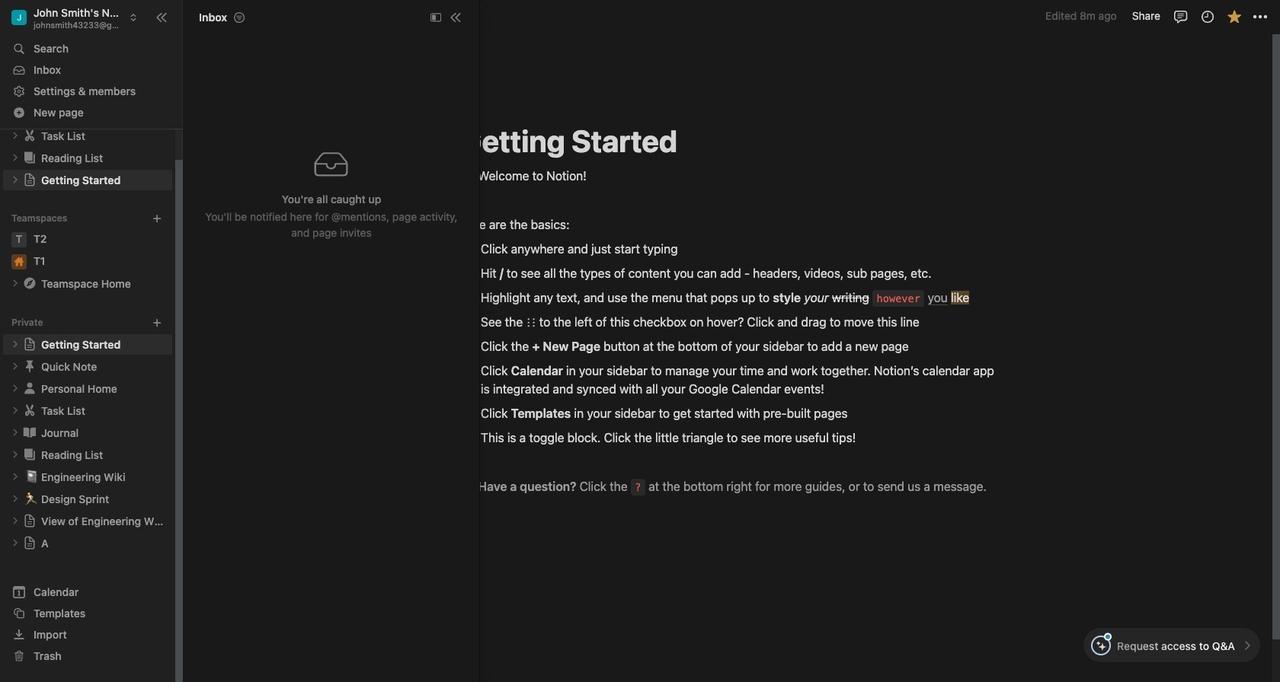 Task type: locate. For each thing, give the bounding box(es) containing it.
5 open image from the top
[[11, 451, 20, 460]]

close inbox image
[[450, 11, 462, 23]]

open image
[[11, 131, 20, 140], [11, 153, 20, 163], [11, 279, 20, 288], [11, 384, 20, 393], [11, 406, 20, 416], [11, 473, 20, 482], [11, 539, 20, 548]]

3 open image from the top
[[11, 362, 20, 371]]

6 open image from the top
[[11, 473, 20, 482]]

6 open image from the top
[[11, 495, 20, 504]]

1 open image from the top
[[11, 176, 20, 185]]

7 open image from the top
[[11, 539, 20, 548]]

change page icon image
[[22, 128, 37, 144], [22, 150, 37, 166], [23, 173, 37, 187], [22, 276, 37, 291], [23, 338, 37, 352], [22, 359, 37, 374], [22, 381, 37, 396], [22, 403, 37, 419], [22, 425, 37, 441], [22, 448, 37, 463], [23, 515, 37, 528], [23, 537, 37, 550]]

new teamspace image
[[152, 213, 162, 224]]

open image
[[11, 176, 20, 185], [11, 340, 20, 349], [11, 362, 20, 371], [11, 428, 20, 438], [11, 451, 20, 460], [11, 495, 20, 504], [11, 517, 20, 526]]

2 open image from the top
[[11, 340, 20, 349]]

turn on panel mode image
[[430, 12, 441, 22]]

2 open image from the top
[[11, 153, 20, 163]]

add a page image
[[152, 318, 162, 328]]



Task type: vqa. For each thing, say whether or not it's contained in the screenshot.
MENU
no



Task type: describe. For each thing, give the bounding box(es) containing it.
4 open image from the top
[[11, 428, 20, 438]]

📓 image
[[24, 468, 38, 486]]

close sidebar image
[[155, 11, 168, 23]]

filter notifications image
[[233, 11, 245, 23]]

5 open image from the top
[[11, 406, 20, 416]]

7 open image from the top
[[11, 517, 20, 526]]

1 open image from the top
[[11, 131, 20, 140]]

t image
[[11, 232, 27, 248]]

updates image
[[1200, 9, 1215, 24]]

comments image
[[1173, 9, 1188, 24]]

4 open image from the top
[[11, 384, 20, 393]]

🏃 image
[[24, 490, 38, 508]]

3 open image from the top
[[11, 279, 20, 288]]

favorited image
[[1226, 9, 1242, 24]]



